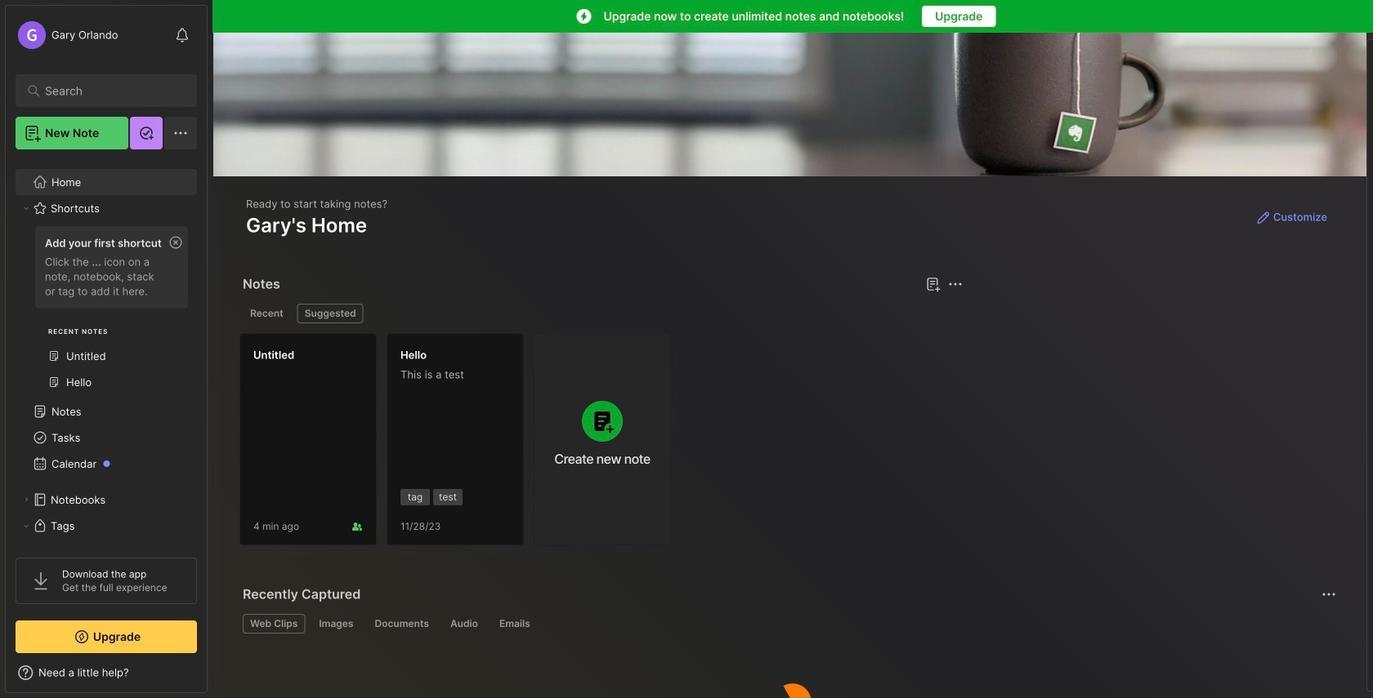 Task type: vqa. For each thing, say whether or not it's contained in the screenshot.
first tab list
yes



Task type: describe. For each thing, give the bounding box(es) containing it.
expand notebooks image
[[21, 495, 31, 505]]

click to collapse image
[[206, 669, 219, 688]]

1 vertical spatial more actions field
[[1318, 584, 1340, 606]]

more actions image
[[946, 275, 965, 294]]



Task type: locate. For each thing, give the bounding box(es) containing it.
Search text field
[[45, 83, 175, 99]]

More actions field
[[944, 273, 967, 296], [1318, 584, 1340, 606]]

none search field inside the main element
[[45, 81, 175, 101]]

tab list
[[243, 304, 960, 324], [243, 615, 1334, 634]]

0 horizontal spatial more actions field
[[944, 273, 967, 296]]

row group
[[239, 333, 681, 556]]

group
[[16, 222, 196, 405]]

expand tags image
[[21, 521, 31, 531]]

more actions image
[[1319, 585, 1339, 605]]

tree
[[6, 159, 207, 699]]

None search field
[[45, 81, 175, 101]]

tree inside the main element
[[6, 159, 207, 699]]

1 vertical spatial tab list
[[243, 615, 1334, 634]]

tab
[[243, 304, 291, 324], [297, 304, 363, 324], [243, 615, 305, 634], [312, 615, 361, 634], [367, 615, 436, 634], [443, 615, 485, 634], [492, 615, 538, 634]]

Account field
[[16, 19, 118, 51]]

0 vertical spatial tab list
[[243, 304, 960, 324]]

1 tab list from the top
[[243, 304, 960, 324]]

group inside the main element
[[16, 222, 196, 405]]

0 vertical spatial more actions field
[[944, 273, 967, 296]]

2 tab list from the top
[[243, 615, 1334, 634]]

main element
[[0, 0, 213, 699]]

1 horizontal spatial more actions field
[[1318, 584, 1340, 606]]

WHAT'S NEW field
[[6, 660, 207, 687]]



